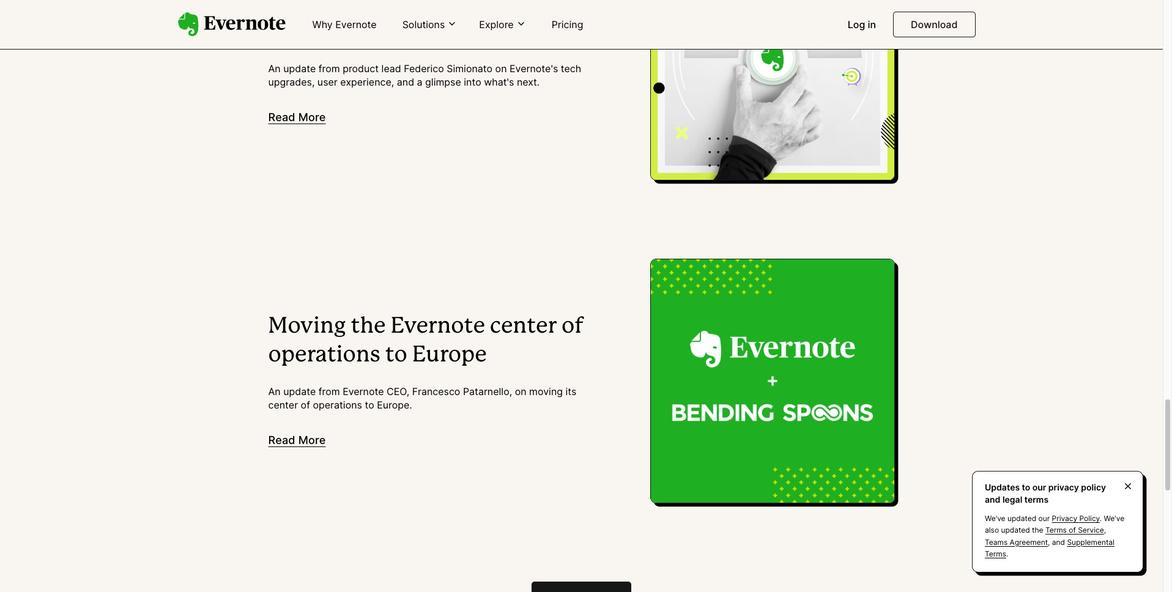 Task type: locate. For each thing, give the bounding box(es) containing it.
, up the supplemental
[[1104, 526, 1106, 535]]

1 vertical spatial operations
[[313, 399, 362, 411]]

0 vertical spatial evernote
[[335, 18, 377, 31]]

an for moving the evernote center of operations to europe
[[268, 386, 281, 398]]

foundations
[[268, 22, 396, 43]]

, down the . we've also updated the
[[1048, 538, 1050, 547]]

log
[[848, 18, 865, 31]]

1 vertical spatial on
[[515, 386, 527, 398]]

to up ceo,
[[385, 345, 407, 366]]

evernote right why
[[335, 18, 377, 31]]

on up what's
[[495, 62, 507, 75]]

.
[[1100, 514, 1102, 523], [1006, 549, 1009, 559]]

evernote up europe.
[[343, 386, 384, 398]]

2 vertical spatial and
[[1052, 538, 1065, 547]]

. up service
[[1100, 514, 1102, 523]]

evernote logo image
[[178, 12, 285, 37]]

1 vertical spatial our
[[1039, 514, 1050, 523]]

and
[[397, 76, 414, 88], [985, 494, 1001, 505], [1052, 538, 1065, 547]]

update inside an update from evernote ceo, francesco patarnello, on moving its center of operations to europe.
[[283, 386, 316, 398]]

operations left europe.
[[313, 399, 362, 411]]

1 horizontal spatial we've
[[1104, 514, 1125, 523]]

1 more from the top
[[298, 111, 326, 124]]

read more
[[268, 111, 326, 124], [268, 434, 326, 447]]

terms down teams
[[985, 549, 1006, 559]]

we've up the also
[[985, 514, 1006, 523]]

0 vertical spatial the
[[351, 317, 386, 337]]

1 vertical spatial and
[[985, 494, 1001, 505]]

and down the . we've also updated the
[[1052, 538, 1065, 547]]

1 vertical spatial .
[[1006, 549, 1009, 559]]

simionato
[[447, 62, 493, 75]]

center inside moving the evernote center of operations to europe
[[490, 317, 557, 337]]

our
[[1033, 482, 1047, 493], [1039, 514, 1050, 523]]

1 vertical spatial terms
[[985, 549, 1006, 559]]

evernote inside an update from evernote ceo, francesco patarnello, on moving its center of operations to europe.
[[343, 386, 384, 398]]

0 vertical spatial read
[[268, 111, 295, 124]]

0 vertical spatial update
[[283, 62, 316, 75]]

log in
[[848, 18, 876, 31]]

2 we've from the left
[[1104, 514, 1125, 523]]

1 horizontal spatial and
[[985, 494, 1001, 505]]

of
[[562, 317, 584, 337], [301, 399, 310, 411], [1069, 526, 1076, 535]]

0 horizontal spatial to
[[365, 399, 374, 411]]

federico
[[404, 62, 444, 75]]

0 vertical spatial to
[[385, 345, 407, 366]]

the down we've updated our privacy policy
[[1032, 526, 1044, 535]]

the right moving
[[351, 317, 386, 337]]

update
[[283, 62, 316, 75], [283, 386, 316, 398]]

our up terms
[[1033, 482, 1047, 493]]

pricing
[[552, 18, 583, 31]]

0 vertical spatial from
[[319, 62, 340, 75]]

we've
[[985, 514, 1006, 523], [1104, 514, 1125, 523]]

updates
[[985, 482, 1020, 493]]

and left the a
[[397, 76, 414, 88]]

francesco
[[412, 386, 460, 398]]

1 read more link from the top
[[268, 111, 326, 124]]

1 we've from the left
[[985, 514, 1006, 523]]

1 vertical spatial from
[[319, 386, 340, 398]]

1 read from the top
[[268, 111, 295, 124]]

download
[[911, 18, 958, 31]]

1 horizontal spatial the
[[1032, 526, 1044, 535]]

patarnello,
[[463, 386, 512, 398]]

2 horizontal spatial to
[[1022, 482, 1031, 493]]

. for . we've also updated the
[[1100, 514, 1102, 523]]

0 vertical spatial .
[[1100, 514, 1102, 523]]

1 vertical spatial ,
[[1048, 538, 1050, 547]]

2 more from the top
[[298, 434, 326, 447]]

updated down legal
[[1008, 514, 1037, 523]]

2 vertical spatial evernote
[[343, 386, 384, 398]]

read more link
[[268, 111, 326, 124], [268, 434, 326, 447]]

evernote up europe
[[391, 317, 485, 337]]

and down updates
[[985, 494, 1001, 505]]

1 vertical spatial center
[[268, 399, 298, 411]]

supplemental
[[1067, 538, 1115, 547]]

why evernote
[[312, 18, 377, 31]]

0 horizontal spatial and
[[397, 76, 414, 88]]

and inside terms of service , teams agreement , and
[[1052, 538, 1065, 547]]

center
[[490, 317, 557, 337], [268, 399, 298, 411]]

1 vertical spatial read
[[268, 434, 295, 447]]

evernote
[[335, 18, 377, 31], [391, 317, 485, 337], [343, 386, 384, 398]]

0 horizontal spatial of
[[301, 399, 310, 411]]

terms inside supplemental terms
[[985, 549, 1006, 559]]

update inside an update from product lead federico simionato on evernote's tech upgrades, user experience, and a glimpse into what's next.
[[283, 62, 316, 75]]

2 horizontal spatial of
[[1069, 526, 1076, 535]]

0 vertical spatial an
[[268, 62, 281, 75]]

1 horizontal spatial to
[[385, 345, 407, 366]]

0 horizontal spatial we've
[[985, 514, 1006, 523]]

terms down privacy
[[1046, 526, 1067, 535]]

0 vertical spatial our
[[1033, 482, 1047, 493]]

update for moving the evernote center of operations to europe
[[283, 386, 316, 398]]

0 horizontal spatial center
[[268, 399, 298, 411]]

1 an from the top
[[268, 62, 281, 75]]

read more for future-proofing evernote's foundations
[[268, 111, 326, 124]]

on inside an update from evernote ceo, francesco patarnello, on moving its center of operations to europe.
[[515, 386, 527, 398]]

on
[[495, 62, 507, 75], [515, 386, 527, 398]]

1 vertical spatial read more
[[268, 434, 326, 447]]

read more link for future-proofing evernote's foundations
[[268, 111, 326, 124]]

1 vertical spatial updated
[[1001, 526, 1030, 535]]

legal
[[1003, 494, 1023, 505]]

evernote's
[[510, 62, 558, 75]]

from for moving
[[319, 386, 340, 398]]

0 vertical spatial operations
[[268, 345, 380, 366]]

log in link
[[841, 13, 884, 37]]

operations
[[268, 345, 380, 366], [313, 399, 362, 411]]

user
[[317, 76, 338, 88]]

1 horizontal spatial center
[[490, 317, 557, 337]]

1 horizontal spatial terms
[[1046, 526, 1067, 535]]

,
[[1104, 526, 1106, 535], [1048, 538, 1050, 547]]

1 vertical spatial an
[[268, 386, 281, 398]]

to inside updates to our privacy policy and legal terms
[[1022, 482, 1031, 493]]

next.
[[517, 76, 540, 88]]

the inside the . we've also updated the
[[1032, 526, 1044, 535]]

moving the evernote center of operations to europe link
[[268, 313, 601, 370]]

1 vertical spatial to
[[365, 399, 374, 411]]

an inside an update from product lead federico simionato on evernote's tech upgrades, user experience, and a glimpse into what's next.
[[268, 62, 281, 75]]

0 vertical spatial read more
[[268, 111, 326, 124]]

read
[[268, 111, 295, 124], [268, 434, 295, 447]]

an update from product lead federico simionato on evernote's tech upgrades, user experience, and a glimpse into what's next.
[[268, 62, 581, 88]]

1 vertical spatial the
[[1032, 526, 1044, 535]]

1 update from the top
[[283, 62, 316, 75]]

0 horizontal spatial the
[[351, 317, 386, 337]]

the
[[351, 317, 386, 337], [1032, 526, 1044, 535]]

from inside an update from product lead federico simionato on evernote's tech upgrades, user experience, and a glimpse into what's next.
[[319, 62, 340, 75]]

1 horizontal spatial ,
[[1104, 526, 1106, 535]]

updated inside the . we've also updated the
[[1001, 526, 1030, 535]]

to
[[385, 345, 407, 366], [365, 399, 374, 411], [1022, 482, 1031, 493]]

on left moving
[[515, 386, 527, 398]]

1 vertical spatial evernote
[[391, 317, 485, 337]]

teams agreement link
[[985, 538, 1048, 547]]

1 from from the top
[[319, 62, 340, 75]]

0 horizontal spatial terms
[[985, 549, 1006, 559]]

our up terms of service , teams agreement , and
[[1039, 514, 1050, 523]]

0 vertical spatial and
[[397, 76, 414, 88]]

more
[[298, 111, 326, 124], [298, 434, 326, 447]]

moving
[[529, 386, 563, 398]]

to up terms
[[1022, 482, 1031, 493]]

2 from from the top
[[319, 386, 340, 398]]

the inside moving the evernote center of operations to europe
[[351, 317, 386, 337]]

2 update from the top
[[283, 386, 316, 398]]

we've inside the . we've also updated the
[[1104, 514, 1125, 523]]

an inside an update from evernote ceo, francesco patarnello, on moving its center of operations to europe.
[[268, 386, 281, 398]]

0 vertical spatial center
[[490, 317, 557, 337]]

our inside updates to our privacy policy and legal terms
[[1033, 482, 1047, 493]]

service
[[1078, 526, 1104, 535]]

from
[[319, 62, 340, 75], [319, 386, 340, 398]]

we've right the policy at the right bottom of page
[[1104, 514, 1125, 523]]

updated up the teams agreement link
[[1001, 526, 1030, 535]]

0 vertical spatial of
[[562, 317, 584, 337]]

1 read more from the top
[[268, 111, 326, 124]]

terms inside terms of service , teams agreement , and
[[1046, 526, 1067, 535]]

1 vertical spatial of
[[301, 399, 310, 411]]

1 horizontal spatial of
[[562, 317, 584, 337]]

we've updated our privacy policy
[[985, 514, 1100, 523]]

of inside terms of service , teams agreement , and
[[1069, 526, 1076, 535]]

. inside the . we've also updated the
[[1100, 514, 1102, 523]]

0 vertical spatial on
[[495, 62, 507, 75]]

to left europe.
[[365, 399, 374, 411]]

1 horizontal spatial .
[[1100, 514, 1102, 523]]

teams
[[985, 538, 1008, 547]]

0 vertical spatial more
[[298, 111, 326, 124]]

from for future-
[[319, 62, 340, 75]]

1 vertical spatial more
[[298, 434, 326, 447]]

on inside an update from product lead federico simionato on evernote's tech upgrades, user experience, and a glimpse into what's next.
[[495, 62, 507, 75]]

an update from evernote ceo, francesco patarnello, on moving its center of operations to europe.
[[268, 386, 577, 411]]

2 vertical spatial to
[[1022, 482, 1031, 493]]

2 read more link from the top
[[268, 434, 326, 447]]

updated
[[1008, 514, 1037, 523], [1001, 526, 1030, 535]]

2 read from the top
[[268, 434, 295, 447]]

also
[[985, 526, 999, 535]]

2 vertical spatial of
[[1069, 526, 1076, 535]]

terms
[[1046, 526, 1067, 535], [985, 549, 1006, 559]]

2 horizontal spatial and
[[1052, 538, 1065, 547]]

from inside an update from evernote ceo, francesco patarnello, on moving its center of operations to europe.
[[319, 386, 340, 398]]

0 horizontal spatial on
[[495, 62, 507, 75]]

future-proofing evernote's foundations
[[268, 0, 547, 43]]

on for moving the evernote center of operations to europe
[[515, 386, 527, 398]]

2 an from the top
[[268, 386, 281, 398]]

2 read more from the top
[[268, 434, 326, 447]]

why evernote link
[[305, 13, 384, 37]]

0 vertical spatial terms
[[1046, 526, 1067, 535]]

0 horizontal spatial .
[[1006, 549, 1009, 559]]

an
[[268, 62, 281, 75], [268, 386, 281, 398]]

1 horizontal spatial on
[[515, 386, 527, 398]]

operations down moving
[[268, 345, 380, 366]]

0 vertical spatial read more link
[[268, 111, 326, 124]]

1 vertical spatial read more link
[[268, 434, 326, 447]]

1 vertical spatial update
[[283, 386, 316, 398]]

. down the teams agreement link
[[1006, 549, 1009, 559]]



Task type: describe. For each thing, give the bounding box(es) containing it.
europe.
[[377, 399, 412, 411]]

moving
[[268, 317, 346, 337]]

download link
[[893, 12, 976, 37]]

terms
[[1025, 494, 1049, 505]]

privacy
[[1052, 514, 1078, 523]]

explore
[[479, 18, 514, 30]]

tech
[[561, 62, 581, 75]]

of inside moving the evernote center of operations to europe
[[562, 317, 584, 337]]

supplemental terms link
[[985, 538, 1115, 559]]

our for privacy
[[1039, 514, 1050, 523]]

to inside moving the evernote center of operations to europe
[[385, 345, 407, 366]]

privacy policy link
[[1052, 514, 1100, 523]]

future-
[[268, 0, 345, 14]]

policy
[[1080, 514, 1100, 523]]

experience,
[[340, 76, 394, 88]]

read more link for moving the evernote center of operations to europe
[[268, 434, 326, 447]]

glimpse
[[425, 76, 461, 88]]

0 vertical spatial updated
[[1008, 514, 1037, 523]]

0 vertical spatial ,
[[1104, 526, 1106, 535]]

in
[[868, 18, 876, 31]]

pricing link
[[544, 13, 591, 37]]

what's
[[484, 76, 514, 88]]

and inside an update from product lead federico simionato on evernote's tech upgrades, user experience, and a glimpse into what's next.
[[397, 76, 414, 88]]

its
[[566, 386, 577, 398]]

of inside an update from evernote ceo, francesco patarnello, on moving its center of operations to europe.
[[301, 399, 310, 411]]

moving the evernote center of operations to europe
[[268, 317, 584, 366]]

0 horizontal spatial ,
[[1048, 538, 1050, 547]]

read for moving the evernote center of operations to europe
[[268, 434, 295, 447]]

product
[[343, 62, 379, 75]]

operations inside an update from evernote ceo, francesco patarnello, on moving its center of operations to europe.
[[313, 399, 362, 411]]

to inside an update from evernote ceo, francesco patarnello, on moving its center of operations to europe.
[[365, 399, 374, 411]]

on for future-proofing evernote's foundations
[[495, 62, 507, 75]]

more for future-proofing evernote's foundations
[[298, 111, 326, 124]]

privacy
[[1049, 482, 1079, 493]]

supplemental terms
[[985, 538, 1115, 559]]

proofing
[[345, 0, 433, 14]]

. we've also updated the
[[985, 514, 1125, 535]]

updates to our privacy policy and legal terms
[[985, 482, 1106, 505]]

evernote inside moving the evernote center of operations to europe
[[391, 317, 485, 337]]

operations inside moving the evernote center of operations to europe
[[268, 345, 380, 366]]

center inside an update from evernote ceo, francesco patarnello, on moving its center of operations to europe.
[[268, 399, 298, 411]]

read more for moving the evernote center of operations to europe
[[268, 434, 326, 447]]

an for future-proofing evernote's foundations
[[268, 62, 281, 75]]

into
[[464, 76, 481, 88]]

terms of service , teams agreement , and
[[985, 526, 1106, 547]]

a
[[417, 76, 423, 88]]

and inside updates to our privacy policy and legal terms
[[985, 494, 1001, 505]]

. for .
[[1006, 549, 1009, 559]]

policy
[[1081, 482, 1106, 493]]

explore button
[[476, 18, 530, 31]]

agreement
[[1010, 538, 1048, 547]]

solutions
[[402, 18, 445, 30]]

europe
[[412, 345, 487, 366]]

lead
[[382, 62, 401, 75]]

why
[[312, 18, 333, 31]]

ceo,
[[387, 386, 409, 398]]

upgrades,
[[268, 76, 315, 88]]

solutions button
[[399, 18, 461, 31]]

read for future-proofing evernote's foundations
[[268, 111, 295, 124]]

evernote's
[[438, 0, 547, 14]]

terms of service link
[[1046, 526, 1104, 535]]

our for privacy
[[1033, 482, 1047, 493]]

update for future-proofing evernote's foundations
[[283, 62, 316, 75]]

future-proofing evernote's foundations link
[[268, 0, 601, 47]]

more for moving the evernote center of operations to europe
[[298, 434, 326, 447]]



Task type: vqa. For each thing, say whether or not it's contained in the screenshot.
the left Choose LINK
no



